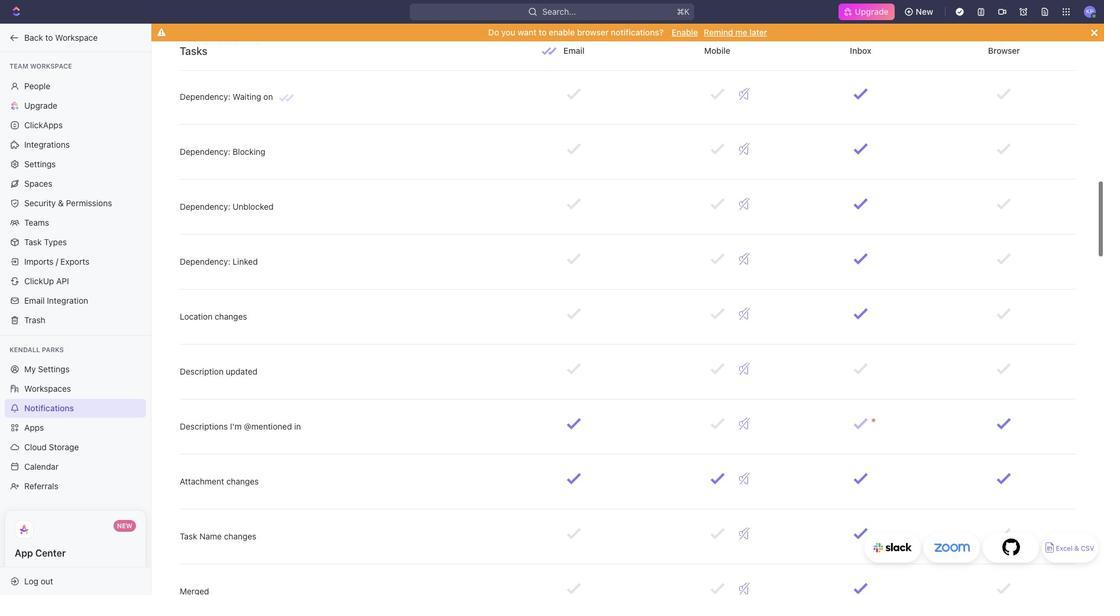 Task type: describe. For each thing, give the bounding box(es) containing it.
tasks for tasks
[[180, 45, 207, 57]]

off image for tasks assigned to me
[[740, 33, 750, 45]]

off image for dependency: blocking
[[740, 143, 750, 155]]

/
[[56, 256, 58, 267]]

0 vertical spatial settings
[[24, 159, 56, 169]]

people
[[24, 81, 50, 91]]

task name changes
[[180, 532, 257, 542]]

1 horizontal spatial me
[[736, 27, 748, 37]]

clickapps link
[[5, 116, 146, 135]]

email integration link
[[5, 291, 146, 310]]

waiting
[[233, 92, 261, 102]]

later
[[750, 27, 768, 37]]

apps
[[24, 423, 44, 433]]

types
[[44, 237, 67, 247]]

attachment
[[180, 477, 224, 487]]

storage
[[49, 443, 79, 453]]

dependency: waiting on
[[180, 92, 273, 102]]

task for task types
[[24, 237, 42, 247]]

kendall parks
[[9, 346, 64, 354]]

spaces link
[[5, 174, 146, 193]]

my
[[24, 364, 36, 375]]

csv
[[1081, 545, 1095, 553]]

trash
[[24, 315, 45, 325]]

1 off image from the top
[[740, 88, 750, 100]]

tasks for tasks assigned to me
[[180, 37, 201, 47]]

cloud storage
[[24, 443, 79, 453]]

kp
[[1087, 8, 1094, 15]]

enable
[[672, 27, 698, 37]]

description
[[180, 367, 224, 377]]

excel & csv
[[1056, 545, 1095, 553]]

my settings
[[24, 364, 70, 375]]

changes for attachment changes
[[226, 477, 259, 487]]

1 vertical spatial settings
[[38, 364, 70, 375]]

tasks assigned to me
[[180, 37, 262, 47]]

upgrade for right upgrade link
[[855, 7, 889, 17]]

notifications link
[[5, 399, 146, 418]]

1 vertical spatial upgrade link
[[5, 96, 146, 115]]

upgrade for upgrade link to the bottom
[[24, 100, 57, 110]]

spaces
[[24, 178, 52, 188]]

location changes
[[180, 312, 247, 322]]

back to workspace
[[24, 32, 98, 42]]

imports / exports link
[[5, 252, 146, 271]]

api
[[56, 276, 69, 286]]

enable
[[549, 27, 575, 37]]

do you want to enable browser notifications? enable remind me later
[[489, 27, 768, 37]]

email integration
[[24, 296, 88, 306]]

task types link
[[5, 233, 146, 252]]

clickup api link
[[5, 272, 146, 291]]

updated
[[226, 367, 258, 377]]

1 horizontal spatial upgrade link
[[839, 4, 895, 20]]

permissions
[[66, 198, 112, 208]]

descriptions i'm @mentioned in
[[180, 422, 301, 432]]

location
[[180, 312, 213, 322]]

to inside button
[[45, 32, 53, 42]]

task for task name changes
[[180, 532, 197, 542]]

blocking
[[233, 147, 266, 157]]

excel
[[1056, 545, 1073, 553]]

dependency: for dependency: blocking
[[180, 147, 231, 157]]

& for csv
[[1075, 545, 1080, 553]]

back to workspace button
[[5, 28, 140, 47]]

new inside button
[[916, 7, 934, 17]]

browser
[[986, 45, 1023, 56]]

clickup api
[[24, 276, 69, 286]]

teams
[[24, 217, 49, 228]]

off image for attachment changes
[[740, 473, 750, 485]]

inbox
[[848, 45, 874, 56]]

calendar link
[[5, 458, 146, 477]]

kp button
[[1081, 2, 1100, 21]]

referrals link
[[5, 477, 146, 496]]

description updated
[[180, 367, 258, 377]]

assigned
[[204, 37, 238, 47]]

kendall
[[9, 346, 40, 354]]

excel & csv link
[[1043, 534, 1099, 563]]

log out
[[24, 577, 53, 587]]



Task type: vqa. For each thing, say whether or not it's contained in the screenshot.
Task Types
yes



Task type: locate. For each thing, give the bounding box(es) containing it.
upgrade link up 'inbox'
[[839, 4, 895, 20]]

off image for task name changes
[[740, 528, 750, 540]]

email up trash
[[24, 296, 45, 306]]

off image for dependency: linked
[[740, 253, 750, 265]]

settings link
[[5, 155, 146, 174]]

3 off image from the top
[[740, 363, 750, 375]]

app center
[[15, 548, 66, 559]]

changes right attachment
[[226, 477, 259, 487]]

i'm
[[230, 422, 242, 432]]

changes for location changes
[[215, 312, 247, 322]]

0 horizontal spatial to
[[45, 32, 53, 42]]

0 horizontal spatial upgrade
[[24, 100, 57, 110]]

workspaces link
[[5, 380, 146, 399]]

to right want
[[539, 27, 547, 37]]

off image
[[740, 88, 750, 100], [740, 143, 750, 155], [740, 363, 750, 375], [740, 418, 750, 430], [740, 528, 750, 540]]

attachment changes
[[180, 477, 259, 487]]

imports / exports
[[24, 256, 90, 267]]

4 off image from the top
[[740, 308, 750, 320]]

task down the "teams"
[[24, 237, 42, 247]]

1 vertical spatial new
[[117, 522, 133, 530]]

0 horizontal spatial &
[[58, 198, 64, 208]]

workspace up "people"
[[30, 62, 72, 70]]

search...
[[543, 7, 576, 17]]

tasks left the assigned
[[180, 37, 201, 47]]

3 dependency: from the top
[[180, 202, 231, 212]]

0 vertical spatial upgrade
[[855, 7, 889, 17]]

1 vertical spatial email
[[24, 296, 45, 306]]

imports
[[24, 256, 54, 267]]

me
[[736, 27, 748, 37], [250, 37, 262, 47]]

settings
[[24, 159, 56, 169], [38, 364, 70, 375]]

1 vertical spatial task
[[180, 532, 197, 542]]

⌘k
[[677, 7, 690, 17]]

2 dependency: from the top
[[180, 147, 231, 157]]

do
[[489, 27, 499, 37]]

upgrade link up "clickapps" link
[[5, 96, 146, 115]]

changes right name
[[224, 532, 257, 542]]

want
[[518, 27, 537, 37]]

app
[[15, 548, 33, 559]]

out
[[41, 577, 53, 587]]

new
[[916, 7, 934, 17], [117, 522, 133, 530]]

1 horizontal spatial upgrade
[[855, 7, 889, 17]]

linked
[[233, 257, 258, 267]]

integration
[[47, 296, 88, 306]]

log out button
[[5, 572, 141, 591]]

5 off image from the top
[[740, 528, 750, 540]]

back
[[24, 32, 43, 42]]

dependency: for dependency: linked
[[180, 257, 231, 267]]

dependency: unblocked
[[180, 202, 274, 212]]

settings down parks
[[38, 364, 70, 375]]

upgrade
[[855, 7, 889, 17], [24, 100, 57, 110]]

browser
[[577, 27, 609, 37]]

0 horizontal spatial task
[[24, 237, 42, 247]]

to right back
[[45, 32, 53, 42]]

clickapps
[[24, 120, 63, 130]]

unblocked
[[233, 202, 274, 212]]

1 vertical spatial &
[[1075, 545, 1080, 553]]

2 vertical spatial changes
[[224, 532, 257, 542]]

upgrade up 'inbox'
[[855, 7, 889, 17]]

dependency: linked
[[180, 257, 258, 267]]

off image
[[740, 33, 750, 45], [740, 198, 750, 210], [740, 253, 750, 265], [740, 308, 750, 320], [740, 473, 750, 485], [740, 583, 750, 595]]

mobile
[[702, 45, 733, 56]]

clickup
[[24, 276, 54, 286]]

dependency: left waiting
[[180, 92, 231, 102]]

email for email integration
[[24, 296, 45, 306]]

0 horizontal spatial new
[[117, 522, 133, 530]]

new button
[[900, 2, 941, 21]]

descriptions
[[180, 422, 228, 432]]

1 horizontal spatial new
[[916, 7, 934, 17]]

workspaces
[[24, 384, 71, 394]]

email down enable
[[562, 45, 587, 56]]

people link
[[5, 77, 146, 96]]

task left name
[[180, 532, 197, 542]]

me right the assigned
[[250, 37, 262, 47]]

security & permissions
[[24, 198, 112, 208]]

1 horizontal spatial email
[[562, 45, 587, 56]]

you
[[502, 27, 516, 37]]

0 vertical spatial task
[[24, 237, 42, 247]]

off image for descriptions i'm @mentioned in
[[740, 418, 750, 430]]

tasks
[[180, 37, 201, 47], [180, 45, 207, 57]]

off image for location changes
[[740, 308, 750, 320]]

0 vertical spatial new
[[916, 7, 934, 17]]

exports
[[60, 256, 90, 267]]

dependency: left 'blocking' on the top of the page
[[180, 147, 231, 157]]

dependency: for dependency: waiting on
[[180, 92, 231, 102]]

me left later
[[736, 27, 748, 37]]

security
[[24, 198, 56, 208]]

my settings link
[[5, 360, 146, 379]]

email
[[562, 45, 587, 56], [24, 296, 45, 306]]

dependency:
[[180, 92, 231, 102], [180, 147, 231, 157], [180, 202, 231, 212], [180, 257, 231, 267]]

to right the assigned
[[240, 37, 248, 47]]

& left csv
[[1075, 545, 1080, 553]]

security & permissions link
[[5, 194, 146, 213]]

1 horizontal spatial &
[[1075, 545, 1080, 553]]

cloud storage link
[[5, 438, 146, 457]]

team
[[9, 62, 28, 70]]

3 off image from the top
[[740, 253, 750, 265]]

2 tasks from the top
[[180, 45, 207, 57]]

notifications?
[[611, 27, 664, 37]]

1 vertical spatial workspace
[[30, 62, 72, 70]]

tasks up dependency: waiting on
[[180, 45, 207, 57]]

1 horizontal spatial task
[[180, 532, 197, 542]]

6 off image from the top
[[740, 583, 750, 595]]

& for permissions
[[58, 198, 64, 208]]

dependency: for dependency: unblocked
[[180, 202, 231, 212]]

2 horizontal spatial to
[[539, 27, 547, 37]]

name
[[200, 532, 222, 542]]

email for email
[[562, 45, 587, 56]]

integrations link
[[5, 135, 146, 154]]

task types
[[24, 237, 67, 247]]

trash link
[[5, 311, 146, 330]]

0 vertical spatial email
[[562, 45, 587, 56]]

cloud
[[24, 443, 47, 453]]

apps link
[[5, 419, 146, 438]]

1 tasks from the top
[[180, 37, 201, 47]]

1 horizontal spatial to
[[240, 37, 248, 47]]

& right security at left
[[58, 198, 64, 208]]

changes right location
[[215, 312, 247, 322]]

integrations
[[24, 139, 70, 149]]

1 vertical spatial upgrade
[[24, 100, 57, 110]]

in
[[294, 422, 301, 432]]

@mentioned
[[244, 422, 292, 432]]

remind
[[704, 27, 734, 37]]

task
[[24, 237, 42, 247], [180, 532, 197, 542]]

4 dependency: from the top
[[180, 257, 231, 267]]

0 vertical spatial &
[[58, 198, 64, 208]]

2 off image from the top
[[740, 198, 750, 210]]

calendar
[[24, 462, 59, 472]]

off image for description updated
[[740, 363, 750, 375]]

dependency: blocking
[[180, 147, 266, 157]]

parks
[[42, 346, 64, 354]]

5 off image from the top
[[740, 473, 750, 485]]

0 vertical spatial changes
[[215, 312, 247, 322]]

1 off image from the top
[[740, 33, 750, 45]]

dependency: left unblocked
[[180, 202, 231, 212]]

notifications
[[24, 404, 74, 414]]

workspace inside button
[[55, 32, 98, 42]]

workspace
[[55, 32, 98, 42], [30, 62, 72, 70]]

off image for dependency: unblocked
[[740, 198, 750, 210]]

1 dependency: from the top
[[180, 92, 231, 102]]

0 horizontal spatial email
[[24, 296, 45, 306]]

4 off image from the top
[[740, 418, 750, 430]]

settings up spaces
[[24, 159, 56, 169]]

center
[[35, 548, 66, 559]]

teams link
[[5, 213, 146, 232]]

1 vertical spatial changes
[[226, 477, 259, 487]]

to
[[539, 27, 547, 37], [45, 32, 53, 42], [240, 37, 248, 47]]

0 horizontal spatial upgrade link
[[5, 96, 146, 115]]

upgrade up clickapps at the top left of page
[[24, 100, 57, 110]]

2 off image from the top
[[740, 143, 750, 155]]

log
[[24, 577, 38, 587]]

0 vertical spatial workspace
[[55, 32, 98, 42]]

0 vertical spatial upgrade link
[[839, 4, 895, 20]]

team workspace
[[9, 62, 72, 70]]

workspace right back
[[55, 32, 98, 42]]

0 horizontal spatial me
[[250, 37, 262, 47]]

dependency: left linked
[[180, 257, 231, 267]]



